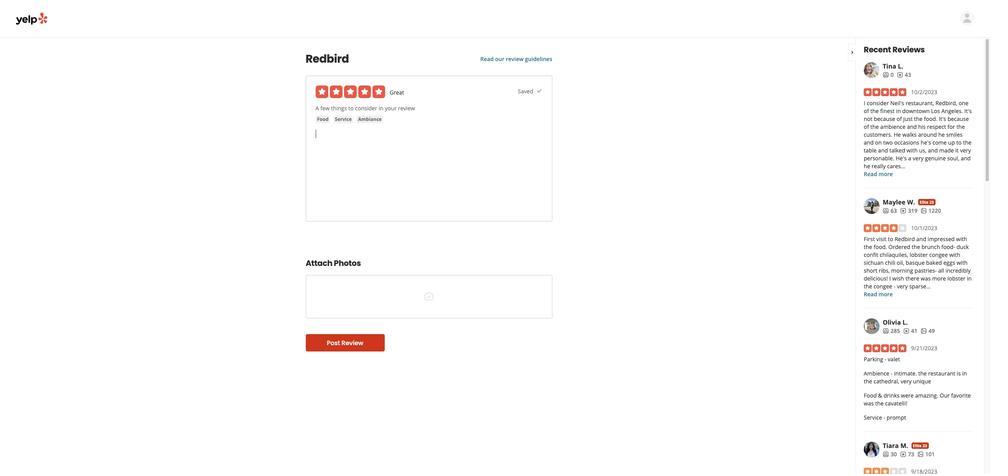 Task type: locate. For each thing, give the bounding box(es) containing it.
in right is on the bottom
[[963, 370, 968, 378]]

read
[[481, 55, 494, 63], [864, 171, 878, 178], [864, 291, 878, 299]]

basque
[[906, 259, 925, 267]]

amazing.
[[916, 392, 939, 400]]

1 read more button from the top
[[864, 171, 893, 178]]

reviews element down w.
[[901, 207, 918, 215]]

things
[[331, 105, 347, 112]]

reviews element
[[897, 71, 912, 79], [901, 207, 918, 215], [904, 328, 918, 336], [901, 451, 915, 459]]

and inside first visit to redbird and impressed with the food. ordered the brunch food- duck confit chilaquiles, lobster congee with sichuan chili oil, basque baked eggs with short ribs, morning pastries- all incredibly delicious! i wish there was more lobster in the congee - very sparse… read more
[[917, 236, 927, 243]]

1 horizontal spatial service
[[864, 415, 883, 422]]

1 vertical spatial 23
[[923, 444, 928, 449]]

0 horizontal spatial i
[[864, 100, 866, 107]]

with up a
[[907, 147, 918, 154]]

0 vertical spatial 16 review v2 image
[[897, 72, 904, 78]]

it's up respect
[[939, 115, 947, 123]]

0 vertical spatial food.
[[925, 115, 938, 123]]

was inside first visit to redbird and impressed with the food. ordered the brunch food- duck confit chilaquiles, lobster congee with sichuan chili oil, basque baked eggs with short ribs, morning pastries- all incredibly delicious! i wish there was more lobster in the congee - very sparse… read more
[[921, 275, 931, 283]]

very
[[961, 147, 972, 154], [913, 155, 924, 162], [897, 283, 908, 291], [901, 378, 912, 386]]

food for food & drinks were amazing. our favorite was the cavatelli!
[[864, 392, 877, 400]]

the right up on the right top
[[964, 139, 972, 146]]

i up not
[[864, 100, 866, 107]]

and down 10/1/2023
[[917, 236, 927, 243]]

2 16 review v2 image from the top
[[901, 452, 907, 458]]

maria w. image
[[961, 11, 975, 25]]

16 review v2 image left 43
[[897, 72, 904, 78]]

the down &
[[876, 400, 884, 408]]

close sidebar icon image
[[850, 49, 856, 55], [850, 49, 856, 55]]

1 horizontal spatial redbird
[[895, 236, 915, 243]]

1 vertical spatial review
[[398, 105, 415, 112]]

16 review v2 image left 41
[[904, 328, 910, 335]]

food left &
[[864, 392, 877, 400]]

2 vertical spatial read
[[864, 291, 878, 299]]

16 review v2 image left the 73 on the bottom of the page
[[901, 452, 907, 458]]

there
[[906, 275, 920, 283]]

0 vertical spatial of
[[864, 107, 870, 115]]

1 vertical spatial congee
[[874, 283, 893, 291]]

1 vertical spatial l.
[[903, 319, 908, 327]]

very down "wish"
[[897, 283, 908, 291]]

friends element down maylee
[[883, 207, 897, 215]]

read inside i consider neil's restaurant, redbird, one of the finest in downtown los angeles. it's not because of just the food. it's because of the ambience and his respect for the customers. he walks around he smiles and on two occasions he's come up to the table and talked with us, and made it very personable. he's a very genuine soul, and he really cares… read more
[[864, 171, 878, 178]]

23 for w.
[[930, 200, 935, 205]]

2 because from the left
[[948, 115, 969, 123]]

he left the really
[[864, 163, 871, 170]]

0 horizontal spatial because
[[874, 115, 896, 123]]

visit
[[877, 236, 887, 243]]

1 vertical spatial elite
[[913, 444, 922, 449]]

1 horizontal spatial i
[[890, 275, 891, 283]]

16 photos v2 image right the 73 on the bottom of the page
[[918, 452, 924, 458]]

restaurant,
[[906, 100, 935, 107]]

23 for m.
[[923, 444, 928, 449]]

elite
[[920, 200, 929, 205], [913, 444, 922, 449]]

was down pastries-
[[921, 275, 931, 283]]

up
[[949, 139, 956, 146]]

elite up the 73 on the bottom of the page
[[913, 444, 922, 449]]

0 vertical spatial redbird
[[306, 51, 349, 67]]

l. right olivia
[[903, 319, 908, 327]]

photo of maylee w. image
[[864, 199, 880, 214]]

1 vertical spatial 16 friends v2 image
[[883, 208, 890, 214]]

1 vertical spatial redbird
[[895, 236, 915, 243]]

l. right tina
[[898, 62, 904, 71]]

read inside first visit to redbird and impressed with the food. ordered the brunch food- duck confit chilaquiles, lobster congee with sichuan chili oil, basque baked eggs with short ribs, morning pastries- all incredibly delicious! i wish there was more lobster in the congee - very sparse… read more
[[864, 291, 878, 299]]

maylee
[[883, 198, 906, 207]]

23
[[930, 200, 935, 205], [923, 444, 928, 449]]

0 vertical spatial more
[[879, 171, 893, 178]]

was up service - prompt
[[864, 400, 874, 408]]

1 5 star rating image from the top
[[864, 88, 907, 96]]

photos element right 319 on the top right
[[921, 207, 942, 215]]

in inside ambience - intimate. the restaurant is in the cathedral, very unique
[[963, 370, 968, 378]]

1 16 review v2 image from the top
[[901, 208, 907, 214]]

reviews element for 0
[[897, 71, 912, 79]]

consider up ambiance
[[355, 105, 377, 112]]

1 horizontal spatial was
[[921, 275, 931, 283]]

redbird,
[[936, 100, 958, 107]]

16 review v2 image
[[901, 208, 907, 214], [901, 452, 907, 458]]

soul,
[[948, 155, 960, 162]]

2 16 friends v2 image from the top
[[883, 208, 890, 214]]

read down the really
[[864, 171, 878, 178]]

come
[[933, 139, 947, 146]]

morning
[[892, 267, 914, 275]]

the up unique
[[919, 370, 927, 378]]

he
[[939, 131, 945, 139], [864, 163, 871, 170]]

photos element containing 1220
[[921, 207, 942, 215]]

elite 23 for maylee w.
[[920, 200, 935, 205]]

0 vertical spatial service
[[335, 116, 352, 123]]

food. inside first visit to redbird and impressed with the food. ordered the brunch food- duck confit chilaquiles, lobster congee with sichuan chili oil, basque baked eggs with short ribs, morning pastries- all incredibly delicious! i wish there was more lobster in the congee - very sparse… read more
[[874, 244, 888, 251]]

l. for olivia l.
[[903, 319, 908, 327]]

2 friends element from the top
[[883, 207, 897, 215]]

recent reviews
[[864, 44, 925, 55]]

the down downtown
[[915, 115, 923, 123]]

0 horizontal spatial food.
[[874, 244, 888, 251]]

food & drinks were amazing. our favorite was the cavatelli!
[[864, 392, 971, 408]]

to right up on the right top
[[957, 139, 962, 146]]

really
[[872, 163, 886, 170]]

0 vertical spatial it's
[[965, 107, 972, 115]]

lobster up basque
[[910, 252, 928, 259]]

1 friends element from the top
[[883, 71, 894, 79]]

to
[[349, 105, 354, 112], [957, 139, 962, 146], [888, 236, 894, 243]]

23 up 101
[[923, 444, 928, 449]]

review right your
[[398, 105, 415, 112]]

1 horizontal spatial to
[[888, 236, 894, 243]]

consider up finest on the top right of the page
[[867, 100, 889, 107]]

elite 23 link
[[919, 199, 936, 206], [912, 443, 929, 450]]

service down things
[[335, 116, 352, 123]]

he up come
[[939, 131, 945, 139]]

friends element down olivia
[[883, 328, 901, 336]]

1 vertical spatial it's
[[939, 115, 947, 123]]

1 vertical spatial was
[[864, 400, 874, 408]]

16 photos v2 image for w.
[[921, 208, 927, 214]]

1 vertical spatial elite 23 link
[[912, 443, 929, 450]]

around
[[919, 131, 938, 139]]

consider inside i consider neil's restaurant, redbird, one of the finest in downtown los angeles. it's not because of just the food. it's because of the ambience and his respect for the customers. he walks around he smiles and on two occasions he's come up to the table and talked with us, and made it very personable. he's a very genuine soul, and he really cares… read more
[[867, 100, 889, 107]]

ambience
[[864, 370, 890, 378]]

None radio
[[316, 86, 328, 98], [344, 86, 357, 98], [373, 86, 385, 98], [316, 86, 328, 98], [344, 86, 357, 98], [373, 86, 385, 98]]

1 vertical spatial food
[[864, 392, 877, 400]]

- for intimate.
[[891, 370, 893, 378]]

to right visit
[[888, 236, 894, 243]]

None radio
[[330, 86, 343, 98], [358, 86, 371, 98], [330, 86, 343, 98], [358, 86, 371, 98]]

5 star rating image
[[864, 88, 907, 96], [864, 345, 907, 353]]

16 photos v2 image left 49
[[921, 328, 927, 335]]

0 vertical spatial i
[[864, 100, 866, 107]]

1 horizontal spatial food
[[864, 392, 877, 400]]

l. for tina l.
[[898, 62, 904, 71]]

0 horizontal spatial service
[[335, 116, 352, 123]]

in down incredibly
[[968, 275, 972, 283]]

of up not
[[864, 107, 870, 115]]

two
[[884, 139, 893, 146]]

2 read more button from the top
[[864, 291, 893, 299]]

43
[[905, 71, 912, 79]]

0 horizontal spatial to
[[349, 105, 354, 112]]

0 horizontal spatial 23
[[923, 444, 928, 449]]

service - prompt
[[864, 415, 907, 422]]

more down delicious!
[[879, 291, 893, 299]]

and up walks
[[908, 123, 917, 131]]

read more button down delicious!
[[864, 291, 893, 299]]

all
[[939, 267, 945, 275]]

reviews element right 285
[[904, 328, 918, 336]]

1 horizontal spatial food.
[[925, 115, 938, 123]]

- left prompt
[[884, 415, 886, 422]]

16 friends v2 image
[[883, 72, 890, 78], [883, 208, 890, 214], [883, 328, 890, 335]]

0 vertical spatial was
[[921, 275, 931, 283]]

read left our
[[481, 55, 494, 63]]

friends element down tina
[[883, 71, 894, 79]]

reviews element for 30
[[901, 451, 915, 459]]

1 vertical spatial 5 star rating image
[[864, 345, 907, 353]]

friends element for 319
[[883, 207, 897, 215]]

0 vertical spatial elite
[[920, 200, 929, 205]]

1 horizontal spatial he
[[939, 131, 945, 139]]

genuine
[[926, 155, 946, 162]]

1 vertical spatial of
[[897, 115, 902, 123]]

reviews element containing 73
[[901, 451, 915, 459]]

the left the brunch
[[912, 244, 921, 251]]

0 vertical spatial 16 photos v2 image
[[921, 208, 927, 214]]

1 horizontal spatial 23
[[930, 200, 935, 205]]

and right soul, on the top right of page
[[961, 155, 971, 162]]

reviews element containing 319
[[901, 207, 918, 215]]

elite 23 up the 73 on the bottom of the page
[[913, 444, 928, 449]]

5 star rating image for olivia
[[864, 345, 907, 353]]

in inside i consider neil's restaurant, redbird, one of the finest in downtown los angeles. it's not because of just the food. it's because of the ambience and his respect for the customers. he walks around he smiles and on two occasions he's come up to the table and talked with us, and made it very personable. he's a very genuine soul, and he really cares… read more
[[897, 107, 901, 115]]

- up cathedral,
[[891, 370, 893, 378]]

1 vertical spatial elite 23
[[913, 444, 928, 449]]

photos
[[334, 258, 361, 269]]

0 vertical spatial food
[[317, 116, 329, 123]]

0 horizontal spatial food
[[317, 116, 329, 123]]

great
[[390, 89, 404, 96]]

cares…
[[888, 163, 906, 170]]

5 star rating image up parking - valet
[[864, 345, 907, 353]]

16 friends v2 image left the 0
[[883, 72, 890, 78]]

with up incredibly
[[957, 259, 968, 267]]

0 vertical spatial lobster
[[910, 252, 928, 259]]

elite for tiara m.
[[913, 444, 922, 449]]

eggs
[[944, 259, 956, 267]]

1 vertical spatial food.
[[874, 244, 888, 251]]

food for food
[[317, 116, 329, 123]]

0 horizontal spatial it's
[[939, 115, 947, 123]]

congee up the baked
[[930, 252, 948, 259]]

redbird link
[[306, 51, 462, 67]]

food. down los
[[925, 115, 938, 123]]

friends element
[[883, 71, 894, 79], [883, 207, 897, 215], [883, 328, 901, 336], [883, 451, 897, 459]]

of left just
[[897, 115, 902, 123]]

service
[[335, 116, 352, 123], [864, 415, 883, 422]]

1 horizontal spatial because
[[948, 115, 969, 123]]

reviews element right the 0
[[897, 71, 912, 79]]

4 friends element from the top
[[883, 451, 897, 459]]

post
[[327, 339, 340, 348]]

pastries-
[[915, 267, 937, 275]]

2 vertical spatial of
[[864, 123, 870, 131]]

0 horizontal spatial was
[[864, 400, 874, 408]]

oil,
[[897, 259, 905, 267]]

it's down one
[[965, 107, 972, 115]]

49
[[929, 328, 935, 335]]

photo of olivia l. image
[[864, 319, 880, 335]]

with inside i consider neil's restaurant, redbird, one of the finest in downtown los angeles. it's not because of just the food. it's because of the ambience and his respect for the customers. he walks around he smiles and on two occasions he's come up to the table and talked with us, and made it very personable. he's a very genuine soul, and he really cares… read more
[[907, 147, 918, 154]]

lobster down incredibly
[[948, 275, 966, 283]]

0 vertical spatial 16 review v2 image
[[901, 208, 907, 214]]

- inside ambience - intimate. the restaurant is in the cathedral, very unique
[[891, 370, 893, 378]]

he
[[894, 131, 901, 139]]

congee
[[930, 252, 948, 259], [874, 283, 893, 291]]

1 vertical spatial more
[[933, 275, 947, 283]]

2 vertical spatial 16 friends v2 image
[[883, 328, 890, 335]]

friends element containing 285
[[883, 328, 901, 336]]

3 friends element from the top
[[883, 328, 901, 336]]

0 horizontal spatial lobster
[[910, 252, 928, 259]]

0 vertical spatial review
[[506, 55, 524, 63]]

1 vertical spatial photos element
[[921, 328, 935, 336]]

1 vertical spatial to
[[957, 139, 962, 146]]

16 review v2 image for tina l.
[[897, 72, 904, 78]]

2 5 star rating image from the top
[[864, 345, 907, 353]]

food. down visit
[[874, 244, 888, 251]]

- down "wish"
[[894, 283, 896, 291]]

parking - valet
[[864, 356, 901, 364]]

i inside i consider neil's restaurant, redbird, one of the finest in downtown los angeles. it's not because of just the food. it's because of the ambience and his respect for the customers. he walks around he smiles and on two occasions he's come up to the table and talked with us, and made it very personable. he's a very genuine soul, and he really cares… read more
[[864, 100, 866, 107]]

los
[[932, 107, 941, 115]]

parking
[[864, 356, 884, 364]]

photos element containing 49
[[921, 328, 935, 336]]

1 vertical spatial read more button
[[864, 291, 893, 299]]

photo of tiara m. image
[[864, 443, 880, 458]]

friends element containing 30
[[883, 451, 897, 459]]

ordered
[[889, 244, 911, 251]]

elite right w.
[[920, 200, 929, 205]]

the down ambience
[[864, 378, 873, 386]]

tina
[[883, 62, 897, 71]]

few
[[321, 105, 330, 112]]

our
[[940, 392, 950, 400]]

rating element
[[316, 86, 385, 98]]

elite 23
[[920, 200, 935, 205], [913, 444, 928, 449]]

first visit to redbird and impressed with the food. ordered the brunch food- duck confit chilaquiles, lobster congee with sichuan chili oil, basque baked eggs with short ribs, morning pastries- all incredibly delicious! i wish there was more lobster in the congee - very sparse… read more
[[864, 236, 972, 299]]

elite 23 link up the 73 on the bottom of the page
[[912, 443, 929, 450]]

16 review v2 image
[[897, 72, 904, 78], [904, 328, 910, 335]]

redbird
[[306, 51, 349, 67], [895, 236, 915, 243]]

because down angeles.
[[948, 115, 969, 123]]

baked
[[927, 259, 943, 267]]

is
[[957, 370, 961, 378]]

to inside i consider neil's restaurant, redbird, one of the finest in downtown los angeles. it's not because of just the food. it's because of the ambience and his respect for the customers. he walks around he smiles and on two occasions he's come up to the table and talked with us, and made it very personable. he's a very genuine soul, and he really cares… read more
[[957, 139, 962, 146]]

- left valet
[[885, 356, 887, 364]]

0
[[891, 71, 894, 79]]

friends element down tiara
[[883, 451, 897, 459]]

walks
[[903, 131, 917, 139]]

more down the really
[[879, 171, 893, 178]]

0 horizontal spatial redbird
[[306, 51, 349, 67]]

to right things
[[349, 105, 354, 112]]

very down intimate. on the right bottom
[[901, 378, 912, 386]]

in down neil's
[[897, 107, 901, 115]]

i left "wish"
[[890, 275, 891, 283]]

talked
[[890, 147, 906, 154]]

photos element containing 101
[[918, 451, 935, 459]]

&
[[879, 392, 883, 400]]

read more button down the really
[[864, 171, 893, 178]]

16 friends v2 image left 285
[[883, 328, 890, 335]]

2 vertical spatial photos element
[[918, 451, 935, 459]]

in left your
[[379, 105, 384, 112]]

1 vertical spatial service
[[864, 415, 883, 422]]

redbird inside first visit to redbird and impressed with the food. ordered the brunch food- duck confit chilaquiles, lobster congee with sichuan chili oil, basque baked eggs with short ribs, morning pastries- all incredibly delicious! i wish there was more lobster in the congee - very sparse… read more
[[895, 236, 915, 243]]

1 vertical spatial lobster
[[948, 275, 966, 283]]

with
[[907, 147, 918, 154], [957, 236, 968, 243], [950, 252, 961, 259], [957, 259, 968, 267]]

0 vertical spatial l.
[[898, 62, 904, 71]]

were
[[902, 392, 914, 400]]

2 vertical spatial 16 photos v2 image
[[918, 452, 924, 458]]

because
[[874, 115, 896, 123], [948, 115, 969, 123]]

5 star rating image up neil's
[[864, 88, 907, 96]]

16 friends v2 image left 63
[[883, 208, 890, 214]]

0 vertical spatial read more button
[[864, 171, 893, 178]]

sparse…
[[910, 283, 931, 291]]

0 horizontal spatial consider
[[355, 105, 377, 112]]

food down few
[[317, 116, 329, 123]]

for
[[948, 123, 956, 131]]

one
[[959, 100, 969, 107]]

a few things to consider in your review
[[316, 105, 415, 112]]

-
[[894, 283, 896, 291], [885, 356, 887, 364], [891, 370, 893, 378], [884, 415, 886, 422]]

0 horizontal spatial he
[[864, 163, 871, 170]]

0 vertical spatial photos element
[[921, 207, 942, 215]]

reviews element containing 41
[[904, 328, 918, 336]]

2 vertical spatial to
[[888, 236, 894, 243]]

2 horizontal spatial to
[[957, 139, 962, 146]]

reviews element containing 43
[[897, 71, 912, 79]]

cavatelli!
[[886, 400, 908, 408]]

1 horizontal spatial congee
[[930, 252, 948, 259]]

reviews element down m. on the right
[[901, 451, 915, 459]]

read more button
[[864, 171, 893, 178], [864, 291, 893, 299]]

1 horizontal spatial consider
[[867, 100, 889, 107]]

None text field
[[316, 130, 543, 139]]

read more button for and
[[864, 171, 893, 178]]

congee down delicious!
[[874, 283, 893, 291]]

16 photos v2 image
[[921, 208, 927, 214], [921, 328, 927, 335], [918, 452, 924, 458]]

chilaquiles,
[[880, 252, 909, 259]]

0 vertical spatial 16 friends v2 image
[[883, 72, 890, 78]]

table
[[864, 147, 877, 154]]

photos element right 41
[[921, 328, 935, 336]]

23 up 1220
[[930, 200, 935, 205]]

10/1/2023
[[912, 225, 938, 232]]

service down &
[[864, 415, 883, 422]]

1 vertical spatial 16 review v2 image
[[901, 452, 907, 458]]

food inside 'food & drinks were amazing. our favorite was the cavatelli!'
[[864, 392, 877, 400]]

because down finest on the top right of the page
[[874, 115, 896, 123]]

very inside first visit to redbird and impressed with the food. ordered the brunch food- duck confit chilaquiles, lobster congee with sichuan chili oil, basque baked eggs with short ribs, morning pastries- all incredibly delicious! i wish there was more lobster in the congee - very sparse… read more
[[897, 283, 908, 291]]

0 vertical spatial elite 23 link
[[919, 199, 936, 206]]

friends element containing 63
[[883, 207, 897, 215]]

0 horizontal spatial review
[[398, 105, 415, 112]]

service for service - prompt
[[864, 415, 883, 422]]

1 16 friends v2 image from the top
[[883, 72, 890, 78]]

0 vertical spatial 5 star rating image
[[864, 88, 907, 96]]

review right our
[[506, 55, 524, 63]]

16 photos v2 image left 1220
[[921, 208, 927, 214]]

of down not
[[864, 123, 870, 131]]

ambience - intimate. the restaurant is in the cathedral, very unique
[[864, 370, 968, 386]]

photos element
[[921, 207, 942, 215], [921, 328, 935, 336], [918, 451, 935, 459]]

elite 23 link up 1220
[[919, 199, 936, 206]]

review
[[506, 55, 524, 63], [398, 105, 415, 112]]

0 vertical spatial congee
[[930, 252, 948, 259]]

incredibly
[[946, 267, 971, 275]]

2 vertical spatial more
[[879, 291, 893, 299]]

1 vertical spatial 16 review v2 image
[[904, 328, 910, 335]]

and
[[908, 123, 917, 131], [864, 139, 874, 146], [879, 147, 889, 154], [928, 147, 938, 154], [961, 155, 971, 162], [917, 236, 927, 243]]

1 vertical spatial read
[[864, 171, 878, 178]]

3 16 friends v2 image from the top
[[883, 328, 890, 335]]

the inside 'food & drinks were amazing. our favorite was the cavatelli!'
[[876, 400, 884, 408]]

elite 23 up 1220
[[920, 200, 935, 205]]

friends element containing 0
[[883, 71, 894, 79]]

0 vertical spatial 23
[[930, 200, 935, 205]]

more down all
[[933, 275, 947, 283]]

cathedral,
[[874, 378, 900, 386]]

1 vertical spatial i
[[890, 275, 891, 283]]

16 review v2 image left 319 on the top right
[[901, 208, 907, 214]]

0 vertical spatial elite 23
[[920, 200, 935, 205]]



Task type: describe. For each thing, give the bounding box(es) containing it.
101
[[926, 451, 935, 459]]

brunch
[[922, 244, 941, 251]]

5 star rating image for tina
[[864, 88, 907, 96]]

food-
[[942, 244, 956, 251]]

9/21/2023
[[912, 345, 938, 353]]

reviews element for 63
[[901, 207, 918, 215]]

and up "personable." at the top of page
[[879, 147, 889, 154]]

attach photos
[[306, 258, 361, 269]]

tina l.
[[883, 62, 904, 71]]

very right it
[[961, 147, 972, 154]]

the right for
[[957, 123, 966, 131]]

attach photos image
[[424, 292, 434, 302]]

short
[[864, 267, 878, 275]]

16 review v2 image for m.
[[901, 452, 907, 458]]

1 horizontal spatial it's
[[965, 107, 972, 115]]

drinks
[[884, 392, 900, 400]]

41
[[912, 328, 918, 335]]

reviews
[[893, 44, 925, 55]]

it
[[956, 147, 959, 154]]

reviews element for 285
[[904, 328, 918, 336]]

ribs,
[[879, 267, 890, 275]]

the down the first
[[864, 244, 873, 251]]

friends element for 41
[[883, 328, 901, 336]]

duck
[[957, 244, 970, 251]]

1220
[[929, 207, 942, 215]]

16 friends v2 image for olivia l.
[[883, 328, 890, 335]]

16 review v2 image for w.
[[901, 208, 907, 214]]

tiara
[[883, 442, 899, 451]]

and up genuine in the top of the page
[[928, 147, 938, 154]]

i consider neil's restaurant, redbird, one of the finest in downtown los angeles. it's not because of just the food. it's because of the ambience and his respect for the customers. he walks around he smiles and on two occasions he's come up to the table and talked with us, and made it very personable. he's a very genuine soul, and he really cares… read more
[[864, 100, 972, 178]]

more inside i consider neil's restaurant, redbird, one of the finest in downtown los angeles. it's not because of just the food. it's because of the ambience and his respect for the customers. he walks around he smiles and on two occasions he's come up to the table and talked with us, and made it very personable. he's a very genuine soul, and he really cares… read more
[[879, 171, 893, 178]]

16 review v2 image for olivia l.
[[904, 328, 910, 335]]

- for valet
[[885, 356, 887, 364]]

and up table
[[864, 139, 874, 146]]

16 friends v2 image
[[883, 452, 890, 458]]

intimate.
[[895, 370, 917, 378]]

favorite
[[952, 392, 971, 400]]

with up duck
[[957, 236, 968, 243]]

delicious!
[[864, 275, 888, 283]]

olivia
[[883, 319, 901, 327]]

us,
[[920, 147, 927, 154]]

friends element for 43
[[883, 71, 894, 79]]

the up not
[[871, 107, 879, 115]]

- inside first visit to redbird and impressed with the food. ordered the brunch food- duck confit chilaquiles, lobster congee with sichuan chili oil, basque baked eggs with short ribs, morning pastries- all incredibly delicious! i wish there was more lobster in the congee - very sparse… read more
[[894, 283, 896, 291]]

review
[[342, 339, 364, 348]]

just
[[904, 115, 913, 123]]

angeles.
[[942, 107, 964, 115]]

16 photos v2 image for m.
[[918, 452, 924, 458]]

a
[[316, 105, 319, 112]]

first
[[864, 236, 875, 243]]

1 horizontal spatial lobster
[[948, 275, 966, 283]]

wish
[[893, 275, 905, 283]]

post review button
[[306, 335, 385, 352]]

saved
[[518, 87, 536, 95]]

0 vertical spatial he
[[939, 131, 945, 139]]

the up customers.
[[871, 123, 879, 131]]

respect
[[928, 123, 947, 131]]

confit
[[864, 252, 879, 259]]

he's
[[921, 139, 932, 146]]

attach
[[306, 258, 333, 269]]

319
[[909, 207, 918, 215]]

in inside first visit to redbird and impressed with the food. ordered the brunch food- duck confit chilaquiles, lobster congee with sichuan chili oil, basque baked eggs with short ribs, morning pastries- all incredibly delicious! i wish there was more lobster in the congee - very sparse… read more
[[968, 275, 972, 283]]

0 vertical spatial to
[[349, 105, 354, 112]]

0 vertical spatial read
[[481, 55, 494, 63]]

occasions
[[895, 139, 920, 146]]

service for service
[[335, 116, 352, 123]]

finest
[[881, 107, 895, 115]]

was inside 'food & drinks were amazing. our favorite was the cavatelli!'
[[864, 400, 874, 408]]

with up eggs at the right bottom of the page
[[950, 252, 961, 259]]

he's
[[896, 155, 907, 162]]

- for prompt
[[884, 415, 886, 422]]

his
[[919, 123, 926, 131]]

3 star rating image
[[864, 469, 907, 475]]

to inside first visit to redbird and impressed with the food. ordered the brunch food- duck confit chilaquiles, lobster congee with sichuan chili oil, basque baked eggs with short ribs, morning pastries- all incredibly delicious! i wish there was more lobster in the congee - very sparse… read more
[[888, 236, 894, 243]]

63
[[891, 207, 897, 215]]

post review
[[327, 339, 364, 348]]

1 vertical spatial 16 photos v2 image
[[921, 328, 927, 335]]

read our review guidelines
[[481, 55, 553, 63]]

photo of tina l. image
[[864, 62, 880, 78]]

food. inside i consider neil's restaurant, redbird, one of the finest in downtown los angeles. it's not because of just the food. it's because of the ambience and his respect for the customers. he walks around he smiles and on two occasions he's come up to the table and talked with us, and made it very personable. he's a very genuine soul, and he really cares… read more
[[925, 115, 938, 123]]

on
[[876, 139, 882, 146]]

read more button for more
[[864, 291, 893, 299]]

16 checkmark v2 image
[[536, 88, 543, 95]]

tiara m.
[[883, 442, 909, 451]]

neil's
[[891, 100, 905, 107]]

photos element for maylee w.
[[921, 207, 942, 215]]

285
[[891, 328, 901, 335]]

prompt
[[887, 415, 907, 422]]

1 because from the left
[[874, 115, 896, 123]]

restaurant
[[929, 370, 956, 378]]

olivia l.
[[883, 319, 908, 327]]

30
[[891, 451, 897, 459]]

1 vertical spatial he
[[864, 163, 871, 170]]

friends element for 73
[[883, 451, 897, 459]]

73
[[909, 451, 915, 459]]

valet
[[888, 356, 901, 364]]

downtown
[[903, 107, 930, 115]]

made
[[940, 147, 954, 154]]

customers.
[[864, 131, 893, 139]]

impressed
[[928, 236, 955, 243]]

1 horizontal spatial review
[[506, 55, 524, 63]]

not
[[864, 115, 873, 123]]

elite 23 for tiara m.
[[913, 444, 928, 449]]

the down delicious!
[[864, 283, 873, 291]]

very inside ambience - intimate. the restaurant is in the cathedral, very unique
[[901, 378, 912, 386]]

personable.
[[864, 155, 895, 162]]

elite for maylee w.
[[920, 200, 929, 205]]

10/2/2023
[[912, 88, 938, 96]]

read our review guidelines link
[[481, 55, 553, 63]]

photos element for tiara m.
[[918, 451, 935, 459]]

16 friends v2 image for tina l.
[[883, 72, 890, 78]]

4 star rating image
[[864, 225, 907, 233]]

sichuan
[[864, 259, 884, 267]]

smiles
[[947, 131, 963, 139]]

maylee w.
[[883, 198, 916, 207]]

our
[[495, 55, 505, 63]]

very right a
[[913, 155, 924, 162]]

i inside first visit to redbird and impressed with the food. ordered the brunch food- duck confit chilaquiles, lobster congee with sichuan chili oil, basque baked eggs with short ribs, morning pastries- all incredibly delicious! i wish there was more lobster in the congee - very sparse… read more
[[890, 275, 891, 283]]

elite 23 link for w.
[[919, 199, 936, 206]]

elite 23 link for m.
[[912, 443, 929, 450]]

0 horizontal spatial congee
[[874, 283, 893, 291]]

ambience
[[881, 123, 906, 131]]



Task type: vqa. For each thing, say whether or not it's contained in the screenshot.
Previous image
no



